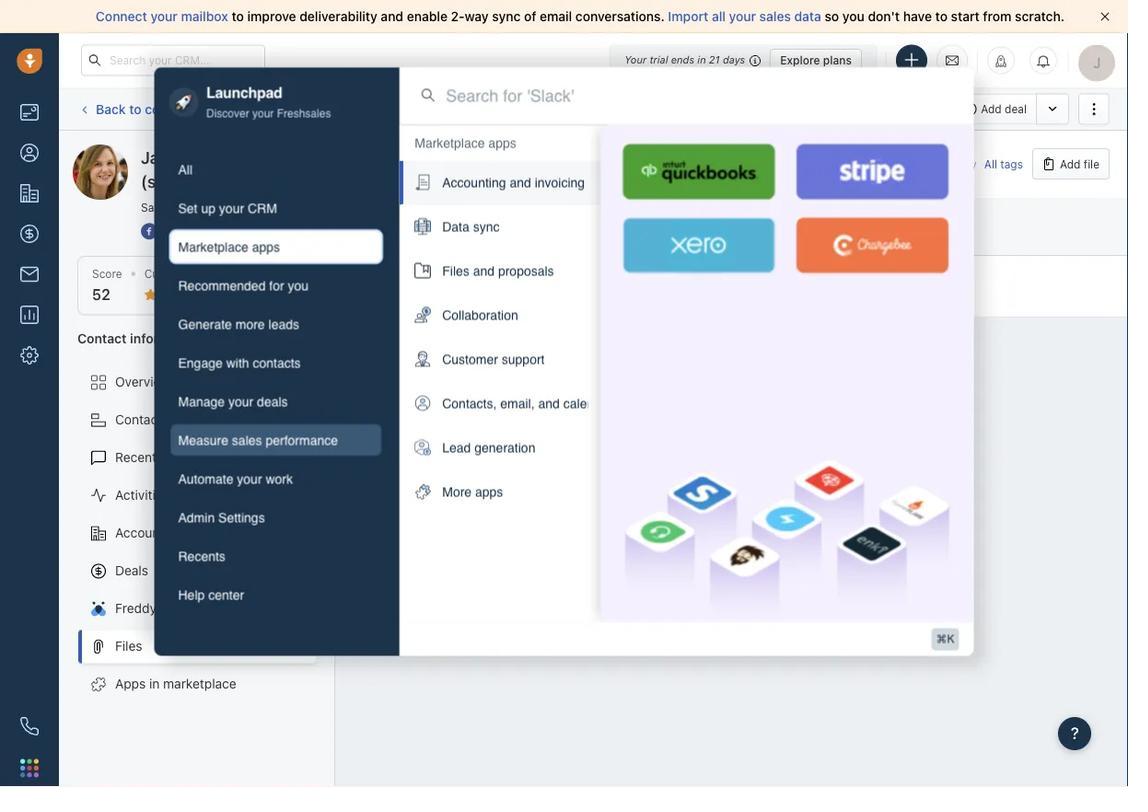 Task type: describe. For each thing, give the bounding box(es) containing it.
with
[[226, 355, 249, 370]]

refresh.
[[653, 102, 693, 115]]

improve
[[247, 9, 296, 24]]

explore
[[780, 53, 820, 66]]

fit
[[198, 268, 209, 280]]

and right email,
[[538, 396, 560, 411]]

added
[[830, 215, 863, 225]]

proposals
[[498, 264, 554, 279]]

admin settings
[[178, 510, 265, 525]]

your inside "manage your deals" button
[[228, 394, 253, 409]]

email button
[[378, 93, 444, 125]]

up
[[201, 201, 216, 215]]

smith
[[620, 280, 650, 293]]

click to add
[[909, 275, 971, 288]]

twitter circled image
[[162, 221, 179, 241]]

deal
[[1005, 103, 1027, 116]]

to right back
[[129, 101, 142, 116]]

email
[[406, 103, 434, 116]]

data
[[794, 9, 821, 24]]

call
[[481, 103, 500, 116]]

0 vertical spatial days
[[723, 54, 745, 66]]

how
[[396, 278, 420, 291]]

by
[[964, 157, 977, 170]]

trial
[[650, 54, 668, 66]]

have
[[903, 9, 932, 24]]

phone element
[[11, 708, 48, 745]]

explore plans link
[[770, 49, 862, 71]]

how to attach files to contacts?
[[396, 278, 565, 291]]

to left the refresh.
[[639, 102, 650, 115]]

sync inside list of options list box
[[473, 220, 500, 234]]

available.
[[559, 102, 607, 115]]

file for file size
[[750, 221, 770, 232]]

call button
[[453, 93, 510, 125]]

apps
[[115, 677, 146, 692]]

call link
[[453, 93, 510, 125]]

details
[[166, 412, 205, 427]]

more
[[442, 485, 472, 500]]

data sync
[[442, 220, 500, 234]]

recommended for you
[[178, 278, 309, 293]]

0 vertical spatial you
[[843, 9, 865, 24]]

⌘
[[936, 633, 947, 646]]

insights
[[175, 601, 222, 616]]

measure sales performance button
[[169, 423, 383, 458]]

tags
[[1001, 157, 1023, 170]]

leads
[[269, 317, 299, 331]]

1 - from the left
[[750, 280, 755, 293]]

0 vertical spatial sync
[[492, 9, 521, 24]]

automate your work
[[178, 471, 293, 486]]

1 horizontal spatial days
[[840, 280, 864, 293]]

name
[[354, 222, 382, 233]]

contacts for back to contacts
[[145, 101, 198, 116]]

apps inside heading
[[489, 136, 516, 151]]

measure
[[178, 433, 228, 447]]

and left 'invoicing'
[[510, 175, 531, 190]]

ends
[[671, 54, 695, 66]]

sales manager
[[141, 201, 218, 214]]

21
[[709, 54, 720, 66]]

jane sampleton (sample)
[[141, 147, 265, 191]]

settings
[[218, 510, 265, 525]]

files for files and proposals
[[442, 264, 470, 279]]

recent conversations
[[115, 450, 243, 465]]

owner
[[592, 215, 628, 225]]

explore plans
[[780, 53, 852, 66]]

your inside launchpad discover your freshsales
[[252, 107, 274, 120]]

mng settings image
[[298, 334, 311, 347]]

apps in marketplace
[[115, 677, 236, 692]]

don't
[[868, 9, 900, 24]]

your inside automate your work "button"
[[237, 471, 262, 486]]

marketplace apps inside list of options list box
[[415, 136, 516, 151]]

type
[[693, 215, 718, 225]]

add file button
[[1032, 148, 1110, 180]]

generate more leads
[[178, 317, 299, 331]]

generate more leads button
[[169, 306, 383, 341]]

and left the "enable"
[[381, 9, 404, 24]]

0 vertical spatial sales
[[760, 9, 791, 24]]

set up your crm
[[178, 201, 277, 215]]

performance
[[266, 433, 338, 447]]

manager
[[172, 201, 218, 214]]

file
[[1084, 158, 1100, 170]]

filter by all tags
[[935, 157, 1023, 170]]

contacts, email, and calendar
[[442, 396, 613, 411]]

contacts,
[[442, 396, 497, 411]]

automate your work button
[[169, 461, 383, 496]]

1 horizontal spatial in
[[698, 54, 706, 66]]

way
[[465, 9, 489, 24]]

marketplace inside marketplace apps heading
[[415, 136, 485, 151]]

email image
[[946, 53, 959, 68]]

your right all
[[729, 9, 756, 24]]

close image
[[1101, 12, 1110, 21]]

on
[[866, 215, 880, 225]]

file type
[[671, 215, 718, 225]]

customer support
[[442, 352, 545, 367]]

to right files
[[499, 278, 510, 291]]

attach
[[437, 278, 470, 291]]

email,
[[500, 396, 535, 411]]

apps inside button
[[252, 239, 280, 254]]

contacts for engage with contacts
[[253, 355, 301, 370]]

freddy ai insights
[[115, 601, 222, 616]]

contact for contact information
[[77, 330, 127, 346]]

import
[[668, 9, 709, 24]]

click inside updates available. click to refresh. link
[[610, 102, 636, 115]]

files
[[473, 278, 496, 291]]

sampleton
[[182, 147, 265, 167]]

added on
[[830, 215, 880, 225]]

add for add file
[[1060, 158, 1081, 170]]

add for add deal
[[981, 103, 1002, 116]]

all button
[[169, 152, 383, 187]]

2 - from the left
[[755, 280, 761, 293]]

recent
[[115, 450, 157, 465]]

back to contacts
[[96, 101, 198, 116]]

your left mailbox
[[151, 9, 178, 24]]

set
[[178, 201, 198, 215]]

size
[[773, 221, 794, 232]]

to left "start"
[[935, 9, 948, 24]]

add deal button
[[954, 93, 1036, 125]]

discover
[[206, 107, 249, 120]]



Task type: vqa. For each thing, say whether or not it's contained in the screenshot.
the right Customer
yes



Task type: locate. For each thing, give the bounding box(es) containing it.
import all your sales data link
[[668, 9, 825, 24]]

all tags link
[[984, 157, 1023, 170]]

manage
[[178, 394, 225, 409]]

1 vertical spatial sync
[[473, 220, 500, 234]]

customer left the fit at the left of page
[[144, 268, 195, 280]]

you inside button
[[288, 278, 309, 293]]

recents button
[[169, 539, 383, 574]]

deals
[[115, 563, 148, 578]]

to right mailbox
[[232, 9, 244, 24]]

manage your deals
[[178, 394, 288, 409]]

your right up
[[219, 201, 244, 215]]

sales up automate your work
[[232, 433, 262, 447]]

contacts inside back to contacts link
[[145, 101, 198, 116]]

sync left of
[[492, 9, 521, 24]]

customer up contacts,
[[442, 352, 498, 367]]

your down launchpad
[[252, 107, 274, 120]]

sales left 'data' at the right
[[760, 9, 791, 24]]

1 horizontal spatial you
[[843, 9, 865, 24]]

add deal
[[981, 103, 1027, 116]]

start
[[951, 9, 980, 24]]

help
[[178, 587, 205, 602]]

contact up recent
[[115, 412, 162, 427]]

freshworks switcher image
[[20, 759, 39, 778]]

menu
[[601, 126, 974, 622]]

customer
[[144, 268, 195, 280], [442, 352, 498, 367]]

and
[[381, 9, 404, 24], [510, 175, 531, 190], [473, 264, 495, 279], [538, 396, 560, 411]]

accounts
[[115, 526, 171, 541]]

Search for 'Slack' field
[[446, 84, 952, 107]]

1 vertical spatial contacts
[[253, 355, 301, 370]]

marketplace apps inside button
[[178, 239, 280, 254]]

0 vertical spatial contact
[[77, 330, 127, 346]]

in
[[698, 54, 706, 66], [149, 677, 160, 692]]

files up apps
[[115, 639, 142, 654]]

you
[[843, 9, 865, 24], [288, 278, 309, 293]]

file left type
[[671, 215, 691, 225]]

0 horizontal spatial sales
[[232, 433, 262, 447]]

more
[[236, 317, 265, 331]]

automate
[[178, 471, 233, 486]]

0 vertical spatial add
[[981, 103, 1002, 116]]

0 horizontal spatial in
[[149, 677, 160, 692]]

activities
[[115, 488, 169, 503]]

2-
[[451, 9, 465, 24]]

lead
[[442, 441, 471, 455]]

marketplace apps heading
[[415, 134, 516, 152], [415, 134, 516, 152]]

1 horizontal spatial file
[[750, 221, 770, 232]]

1 vertical spatial contact
[[115, 412, 162, 427]]

lead generation
[[442, 441, 536, 455]]

files left files
[[442, 264, 470, 279]]

plans
[[823, 53, 852, 66]]

k
[[947, 633, 955, 646]]

contact for contact details
[[115, 412, 162, 427]]

for
[[269, 278, 284, 293]]

how to attach files to contacts? link
[[396, 277, 565, 296]]

launchpad
[[206, 84, 282, 101]]

all inside button
[[178, 162, 193, 177]]

--
[[750, 280, 761, 293]]

3
[[830, 280, 836, 293]]

contacts inside engage with contacts "button"
[[253, 355, 301, 370]]

your inside set up your crm button
[[219, 201, 244, 215]]

1 horizontal spatial contacts
[[253, 355, 301, 370]]

connect your mailbox link
[[96, 9, 232, 24]]

you right 'so'
[[843, 9, 865, 24]]

file size
[[750, 221, 794, 232]]

your
[[151, 9, 178, 24], [729, 9, 756, 24], [252, 107, 274, 120], [219, 201, 244, 215], [228, 394, 253, 409], [237, 471, 262, 486]]

files inside list of options list box
[[442, 264, 470, 279]]

your left work
[[237, 471, 262, 486]]

Search your CRM... text field
[[81, 45, 265, 76]]

1 vertical spatial click
[[909, 275, 934, 288]]

manage your deals button
[[169, 384, 383, 419]]

0 horizontal spatial customer
[[144, 268, 195, 280]]

sync right data
[[473, 220, 500, 234]]

52 button
[[92, 286, 110, 304]]

0 vertical spatial contacts
[[145, 101, 198, 116]]

0 horizontal spatial days
[[723, 54, 745, 66]]

0 vertical spatial in
[[698, 54, 706, 66]]

center
[[208, 587, 244, 602]]

engage
[[178, 355, 223, 370]]

sales
[[141, 201, 169, 214]]

customer for customer fit
[[144, 268, 195, 280]]

0 horizontal spatial contacts
[[145, 101, 198, 116]]

contacts
[[145, 101, 198, 116], [253, 355, 301, 370]]

freddy
[[115, 601, 157, 616]]

sales
[[760, 9, 791, 24], [232, 433, 262, 447]]

contact down the 52
[[77, 330, 127, 346]]

file for file type
[[671, 215, 691, 225]]

back
[[96, 101, 126, 116]]

list of options list box
[[400, 125, 613, 514]]

you right for
[[288, 278, 309, 293]]

back to contacts link
[[77, 95, 199, 124]]

your left "deals"
[[228, 394, 253, 409]]

measure sales performance
[[178, 433, 338, 447]]

phone image
[[20, 718, 39, 736]]

facebook circled image
[[141, 221, 158, 241]]

updates available. click to refresh.
[[512, 102, 693, 115]]

all
[[984, 157, 998, 170], [178, 162, 193, 177]]

contact information
[[77, 330, 201, 346]]

jane
[[141, 147, 178, 167]]

1 horizontal spatial sales
[[760, 9, 791, 24]]

customer for customer support
[[442, 352, 498, 367]]

press-command-k-to-open-and-close element
[[932, 629, 959, 651]]

52
[[92, 286, 110, 304]]

to left add
[[938, 275, 948, 288]]

click right available.
[[610, 102, 636, 115]]

add left deal
[[981, 103, 1002, 116]]

tab list
[[169, 152, 383, 612]]

marketplace inside marketplace apps button
[[178, 239, 248, 254]]

1 vertical spatial you
[[288, 278, 309, 293]]

score 52
[[92, 268, 122, 304]]

1 horizontal spatial click
[[909, 275, 934, 288]]

contact details
[[115, 412, 205, 427]]

updates
[[512, 102, 556, 115]]

files and proposals
[[442, 264, 554, 279]]

contacts down search your crm... text field
[[145, 101, 198, 116]]

1 horizontal spatial add
[[1060, 158, 1081, 170]]

add
[[981, 103, 1002, 116], [1060, 158, 1081, 170]]

add file
[[1060, 158, 1100, 170]]

filter
[[935, 157, 961, 170]]

1 horizontal spatial customer
[[442, 352, 498, 367]]

admin settings button
[[169, 500, 383, 535]]

score
[[92, 268, 122, 280]]

work
[[266, 471, 293, 486]]

your trial ends in 21 days
[[625, 54, 745, 66]]

0 horizontal spatial file
[[671, 215, 691, 225]]

marketplace apps heading inside list of options list box
[[415, 134, 516, 152]]

0 vertical spatial click
[[610, 102, 636, 115]]

files for files
[[115, 639, 142, 654]]

1 vertical spatial add
[[1060, 158, 1081, 170]]

help center
[[178, 587, 244, 602]]

and right attach
[[473, 264, 495, 279]]

sync
[[492, 9, 521, 24], [473, 220, 500, 234]]

crm
[[248, 201, 277, 215]]

1 vertical spatial days
[[840, 280, 864, 293]]

1 horizontal spatial all
[[984, 157, 998, 170]]

contacts down the mng settings icon
[[253, 355, 301, 370]]

all right "by"
[[984, 157, 998, 170]]

all right jane
[[178, 162, 193, 177]]

in left the 21
[[698, 54, 706, 66]]

add left file
[[1060, 158, 1081, 170]]

linkedin circled image
[[183, 221, 200, 241]]

launchpad discover your freshsales
[[206, 84, 331, 120]]

set up your crm button
[[169, 190, 383, 225]]

1 vertical spatial files
[[115, 639, 142, 654]]

1 horizontal spatial files
[[442, 264, 470, 279]]

0 horizontal spatial you
[[288, 278, 309, 293]]

1 vertical spatial in
[[149, 677, 160, 692]]

john
[[592, 280, 617, 293]]

link
[[671, 280, 692, 293]]

0 vertical spatial files
[[442, 264, 470, 279]]

to right how at the left top of page
[[423, 278, 434, 291]]

days right the 21
[[723, 54, 745, 66]]

0 horizontal spatial all
[[178, 162, 193, 177]]

contacts?
[[513, 278, 565, 291]]

marketplace
[[163, 677, 236, 692]]

to
[[232, 9, 244, 24], [935, 9, 948, 24], [129, 101, 142, 116], [639, 102, 650, 115], [938, 275, 948, 288], [423, 278, 434, 291], [499, 278, 510, 291]]

sales inside button
[[232, 433, 262, 447]]

click left add
[[909, 275, 934, 288]]

days right 3 at the right top of the page
[[840, 280, 864, 293]]

generate
[[178, 317, 232, 331]]

customer fit
[[144, 268, 209, 280]]

0 horizontal spatial files
[[115, 639, 142, 654]]

customer inside list of options list box
[[442, 352, 498, 367]]

tab list containing all
[[169, 152, 383, 612]]

admin
[[178, 510, 215, 525]]

file
[[671, 215, 691, 225], [750, 221, 770, 232]]

in right apps
[[149, 677, 160, 692]]

1 vertical spatial sales
[[232, 433, 262, 447]]

updates available. click to refresh. link
[[485, 92, 702, 126]]

0 horizontal spatial add
[[981, 103, 1002, 116]]

1 vertical spatial customer
[[442, 352, 498, 367]]

engage with contacts
[[178, 355, 301, 370]]

0 vertical spatial customer
[[144, 268, 195, 280]]

collaboration
[[442, 308, 518, 323]]

file left size
[[750, 221, 770, 232]]

0 horizontal spatial click
[[610, 102, 636, 115]]



